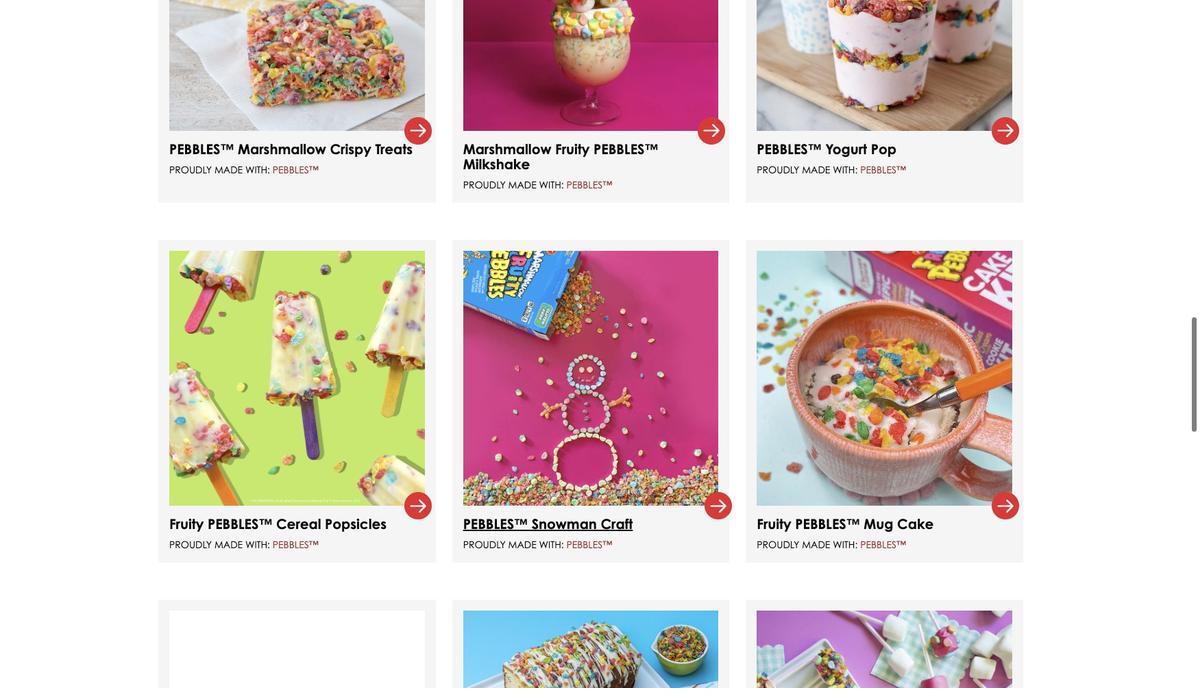 Task type: vqa. For each thing, say whether or not it's contained in the screenshot.
made in the Marshmallow Fruity PEBBLES™ Milkshake Proudly made with: PEBBLES™
yes



Task type: describe. For each thing, give the bounding box(es) containing it.
pebbles™ link for pebbles™
[[567, 179, 613, 191]]

marshmallow fruity pebbles™ shake recipe image
[[463, 0, 719, 131]]

fruity pebbles marshmallow crispy treats recipe image
[[169, 0, 425, 131]]

made inside pebbles™ yogurt pop proudly made with: pebbles™
[[803, 164, 831, 175]]

proudly for fruity pebbles™ mug cake
[[757, 539, 800, 551]]

proudly for pebbles™ marshmallow crispy treats
[[169, 164, 212, 175]]

pebbles™ marshmallow crispy treats link
[[169, 140, 413, 158]]

made for pebbles™ marshmallow crispy treats
[[215, 164, 243, 175]]

pebbles™ yogurt pop proudly made with: pebbles™
[[757, 140, 907, 175]]

with: for marshmallow fruity pebbles™ milkshake
[[539, 179, 564, 191]]

pebbles™ link for pop
[[861, 164, 907, 175]]

marshmallow inside 'pebbles™ marshmallow crispy treats proudly made with: pebbles™'
[[238, 140, 326, 158]]

fruity for fruity pebbles™ mug cake
[[757, 516, 792, 533]]

pebbles™ yogurt pop link
[[757, 140, 897, 158]]

fruity pebbles cereal popsicles recipe image
[[169, 251, 425, 506]]

made inside pebbles™ snowman craft proudly made with: pebbles™
[[509, 539, 537, 551]]

pebbles™ snowman craft link
[[463, 516, 633, 533]]

pebbles™ snowman craft proudly made with: pebbles™
[[463, 516, 633, 551]]

pebbles™ link for craft
[[567, 539, 613, 551]]

pebbles™ link for mug
[[861, 539, 907, 551]]

pebbles™ link for crispy
[[273, 164, 319, 175]]

fruity inside marshmallow fruity pebbles™ milkshake proudly made with: pebbles™
[[556, 140, 590, 158]]

popsicles
[[325, 516, 387, 533]]

pebbles logo image
[[169, 611, 425, 689]]

fruity pebbles™ mug cake proudly made with: pebbles™
[[757, 516, 934, 551]]



Task type: locate. For each thing, give the bounding box(es) containing it.
fruity
[[556, 140, 590, 158], [169, 516, 204, 533], [757, 516, 792, 533]]

with: down pebbles™ marshmallow crispy treats link
[[245, 164, 270, 175]]

1 horizontal spatial fruity
[[556, 140, 590, 158]]

made down "milkshake"
[[509, 179, 537, 191]]

with: for pebbles™ marshmallow crispy treats
[[245, 164, 270, 175]]

crispy
[[330, 140, 372, 158]]

fruity pebbles™ mug cake link
[[757, 516, 934, 533]]

made for fruity pebbles™ mug cake
[[803, 539, 831, 551]]

milkshake
[[463, 156, 530, 173]]

0 horizontal spatial marshmallow
[[238, 140, 326, 158]]

craft
[[601, 516, 633, 533]]

snowman
[[532, 516, 597, 533]]

pebbles™ link down pop
[[861, 164, 907, 175]]

proudly inside pebbles™ yogurt pop proudly made with: pebbles™
[[757, 164, 800, 175]]

with: for fruity pebbles™ mug cake
[[833, 539, 858, 551]]

made down "fruity pebbles™ cereal popsicles" link
[[215, 539, 243, 551]]

proudly inside fruity pebbles™ cereal popsicles proudly made with: pebbles™
[[169, 539, 212, 551]]

made down pebbles™ marshmallow crispy treats link
[[215, 164, 243, 175]]

proudly for fruity pebbles™ cereal popsicles
[[169, 539, 212, 551]]

mug cake web image image
[[757, 251, 1013, 506]]

with: for fruity pebbles™ cereal popsicles
[[245, 539, 270, 551]]

pebbles™
[[169, 140, 234, 158], [594, 140, 659, 158], [757, 140, 822, 158], [273, 164, 319, 175], [861, 164, 907, 175], [567, 179, 613, 191], [208, 516, 273, 533], [463, 516, 528, 533], [796, 516, 860, 533], [273, 539, 319, 551], [567, 539, 613, 551], [861, 539, 907, 551]]

cake
[[898, 516, 934, 533]]

proudly
[[169, 164, 212, 175], [757, 164, 800, 175], [463, 179, 506, 191], [169, 539, 212, 551], [463, 539, 506, 551], [757, 539, 800, 551]]

0 horizontal spatial fruity
[[169, 516, 204, 533]]

made inside 'fruity pebbles™ mug cake proudly made with: pebbles™'
[[803, 539, 831, 551]]

made down pebbles™ yogurt pop link
[[803, 164, 831, 175]]

made inside fruity pebbles™ cereal popsicles proudly made with: pebbles™
[[215, 539, 243, 551]]

mug
[[864, 516, 894, 533]]

1 horizontal spatial marshmallow
[[463, 140, 552, 158]]

made for marshmallow fruity pebbles™ milkshake
[[509, 179, 537, 191]]

fruity pebbles™ cereal popsicles link
[[169, 516, 387, 533]]

fruity for fruity pebbles™ cereal popsicles
[[169, 516, 204, 533]]

fruity pebbles cake bread recipe image
[[463, 611, 719, 689]]

cereal
[[276, 516, 321, 533]]

proudly for marshmallow fruity pebbles™ milkshake
[[463, 179, 506, 191]]

marshmallow fruity pebbles™ milkshake proudly made with: pebbles™
[[463, 140, 659, 191]]

with: inside pebbles™ yogurt pop proudly made with: pebbles™
[[833, 164, 858, 175]]

made
[[215, 164, 243, 175], [803, 164, 831, 175], [509, 179, 537, 191], [215, 539, 243, 551], [509, 539, 537, 551], [803, 539, 831, 551]]

with: inside marshmallow fruity pebbles™ milkshake proudly made with: pebbles™
[[539, 179, 564, 191]]

made inside 'pebbles™ marshmallow crispy treats proudly made with: pebbles™'
[[215, 164, 243, 175]]

fruity inside 'fruity pebbles™ mug cake proudly made with: pebbles™'
[[757, 516, 792, 533]]

treats
[[375, 140, 413, 158]]

fruity inside fruity pebbles™ cereal popsicles proudly made with: pebbles™
[[169, 516, 204, 533]]

marshmallow
[[238, 140, 326, 158], [463, 140, 552, 158]]

with: inside pebbles™ snowman craft proudly made with: pebbles™
[[539, 539, 564, 551]]

proudly inside 'pebbles™ marshmallow crispy treats proudly made with: pebbles™'
[[169, 164, 212, 175]]

with: inside fruity pebbles™ cereal popsicles proudly made with: pebbles™
[[245, 539, 270, 551]]

made for fruity pebbles™ cereal popsicles
[[215, 539, 243, 551]]

with:
[[245, 164, 270, 175], [833, 164, 858, 175], [539, 179, 564, 191], [245, 539, 270, 551], [539, 539, 564, 551], [833, 539, 858, 551]]

pebbles™ link down mug
[[861, 539, 907, 551]]

marshmallow inside marshmallow fruity pebbles™ milkshake proudly made with: pebbles™
[[463, 140, 552, 158]]

pebbles™ link down cereal
[[273, 539, 319, 551]]

with: down fruity pebbles™ mug cake link on the bottom
[[833, 539, 858, 551]]

pop
[[871, 140, 897, 158]]

yogurt
[[826, 140, 868, 158]]

with: down pebbles™ snowman craft link
[[539, 539, 564, 551]]

2 horizontal spatial fruity
[[757, 516, 792, 533]]

1 marshmallow from the left
[[238, 140, 326, 158]]

with: inside 'pebbles™ marshmallow crispy treats proudly made with: pebbles™'
[[245, 164, 270, 175]]

pebbles™ yogurt pop recipe image
[[757, 0, 1013, 131]]

pebbles™ link for cereal
[[273, 539, 319, 551]]

made inside marshmallow fruity pebbles™ milkshake proudly made with: pebbles™
[[509, 179, 537, 191]]

proudly inside marshmallow fruity pebbles™ milkshake proudly made with: pebbles™
[[463, 179, 506, 191]]

made down pebbles™ snowman craft link
[[509, 539, 537, 551]]

pebbles™ link down pebbles™ marshmallow crispy treats link
[[273, 164, 319, 175]]

with: inside 'fruity pebbles™ mug cake proudly made with: pebbles™'
[[833, 539, 858, 551]]

proudly inside 'fruity pebbles™ mug cake proudly made with: pebbles™'
[[757, 539, 800, 551]]

marshmallow fruity pebbles™ milkshake link
[[463, 140, 659, 173]]

fruity pebbles™ cereal popsicles proudly made with: pebbles™
[[169, 516, 387, 551]]

2 marshmallow from the left
[[463, 140, 552, 158]]

with: down yogurt
[[833, 164, 858, 175]]

pebbles™ link down marshmallow fruity pebbles™ milkshake link
[[567, 179, 613, 191]]

pebbles™ marshmallow crispy treats proudly made with: pebbles™
[[169, 140, 413, 175]]

with: down marshmallow fruity pebbles™ milkshake link
[[539, 179, 564, 191]]

made down fruity pebbles™ mug cake link on the bottom
[[803, 539, 831, 551]]

pebbles™ link down snowman
[[567, 539, 613, 551]]

pebbles™ link
[[273, 164, 319, 175], [861, 164, 907, 175], [567, 179, 613, 191], [273, 539, 319, 551], [567, 539, 613, 551], [861, 539, 907, 551]]

proudly inside pebbles™ snowman craft proudly made with: pebbles™
[[463, 539, 506, 551]]

with: down "fruity pebbles™ cereal popsicles" link
[[245, 539, 270, 551]]

marshmallow fruity pebbles™ snowman craft image
[[463, 251, 719, 506]]



